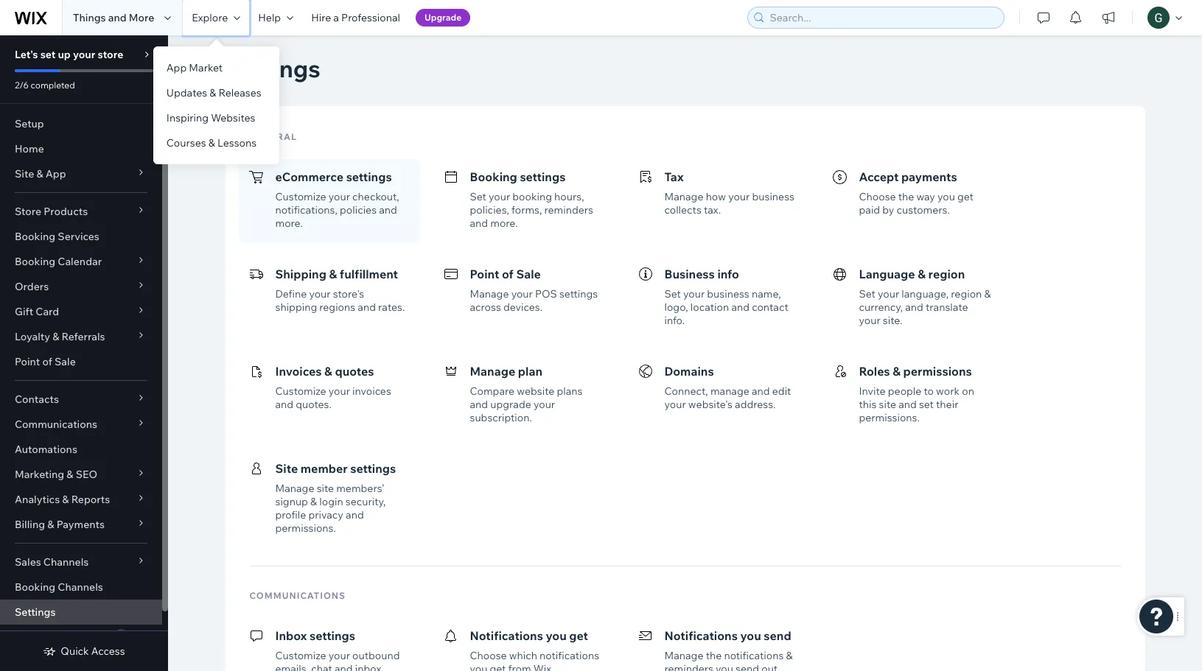 Task type: vqa. For each thing, say whether or not it's contained in the screenshot.


Task type: locate. For each thing, give the bounding box(es) containing it.
set inside booking settings set your booking hours, policies, forms, reminders and more.
[[470, 190, 486, 203]]

channels up settings link
[[58, 581, 103, 594]]

sale up pos at the top left
[[516, 267, 541, 282]]

customize inside "ecommerce settings customize your checkout, notifications, policies and more."
[[275, 190, 326, 203]]

0 vertical spatial sale
[[516, 267, 541, 282]]

billing & payments
[[15, 518, 105, 531]]

you inside accept payments choose the way you get paid by customers.
[[938, 190, 955, 203]]

& up people
[[893, 364, 901, 379]]

manage for point of sale
[[470, 287, 509, 301]]

wix.
[[533, 663, 554, 671]]

more.
[[275, 217, 303, 230], [490, 217, 518, 230]]

& inside popup button
[[36, 167, 43, 181]]

& left the reports at the left of page
[[62, 493, 69, 506]]

booking for services
[[15, 230, 55, 243]]

home link
[[0, 136, 162, 161]]

set
[[40, 48, 56, 61], [919, 398, 934, 411]]

1 horizontal spatial app
[[166, 61, 187, 74]]

booking services
[[15, 230, 99, 243]]

info
[[717, 267, 739, 282]]

choose down accept at the right top of the page
[[859, 190, 896, 203]]

roles
[[859, 364, 890, 379]]

explore
[[192, 11, 228, 24]]

customize down invoices
[[275, 385, 326, 398]]

subscription.
[[470, 411, 532, 425]]

access
[[91, 645, 125, 658]]

1 horizontal spatial set
[[919, 398, 934, 411]]

permissions. down signup
[[275, 522, 336, 535]]

0 horizontal spatial set
[[470, 190, 486, 203]]

setup link
[[0, 111, 162, 136]]

0 horizontal spatial point
[[15, 355, 40, 369]]

seo
[[76, 468, 97, 481]]

and inside business info set your business name, logo, location and contact info.
[[731, 301, 750, 314]]

invoices
[[352, 385, 391, 398]]

1 more. from the left
[[275, 217, 303, 230]]

0 vertical spatial customize
[[275, 190, 326, 203]]

site down home at top left
[[15, 167, 34, 181]]

2 horizontal spatial set
[[859, 287, 876, 301]]

& for permissions
[[893, 364, 901, 379]]

settings inside site member settings manage site members' signup & login security, profile privacy and permissions.
[[350, 461, 396, 476]]

app down home link
[[46, 167, 66, 181]]

manage inside 'notifications you send manage the notifications & reminders you send out.'
[[664, 649, 704, 663]]

referrals
[[62, 330, 105, 343]]

booking settings set your booking hours, policies, forms, reminders and more.
[[470, 170, 593, 230]]

& left quotes
[[324, 364, 332, 379]]

& for app
[[36, 167, 43, 181]]

1 vertical spatial permissions.
[[275, 522, 336, 535]]

and left more
[[108, 11, 127, 24]]

& right loyalty
[[52, 330, 59, 343]]

1 notifications from the left
[[540, 649, 599, 663]]

communications up inbox
[[249, 590, 346, 601]]

app up updates on the left of the page
[[166, 61, 187, 74]]

0 vertical spatial site
[[879, 398, 896, 411]]

set left their
[[919, 398, 934, 411]]

1 horizontal spatial permissions.
[[859, 411, 920, 425]]

1 vertical spatial settings
[[15, 606, 56, 619]]

your left outbound on the bottom of the page
[[329, 649, 350, 663]]

site up signup
[[275, 461, 298, 476]]

app market link
[[153, 55, 279, 80]]

and right login on the bottom left
[[346, 509, 364, 522]]

sale for point of sale manage your pos settings across devices.
[[516, 267, 541, 282]]

quotes
[[335, 364, 374, 379]]

settings link
[[0, 600, 162, 625]]

settings for booking settings
[[520, 170, 566, 184]]

settings inside "ecommerce settings customize your checkout, notifications, policies and more."
[[346, 170, 392, 184]]

the inside accept payments choose the way you get paid by customers.
[[898, 190, 914, 203]]

0 vertical spatial point
[[470, 267, 499, 282]]

business right how
[[752, 190, 795, 203]]

communications
[[15, 418, 97, 431], [249, 590, 346, 601]]

0 vertical spatial of
[[502, 267, 514, 282]]

lessons
[[217, 136, 257, 150]]

0 horizontal spatial of
[[42, 355, 52, 369]]

your left pos at the top left
[[511, 287, 533, 301]]

your right how
[[728, 190, 750, 203]]

1 vertical spatial get
[[569, 629, 588, 643]]

site right this
[[879, 398, 896, 411]]

region up language, on the top right of the page
[[928, 267, 965, 282]]

send up out.
[[764, 629, 791, 643]]

sales
[[15, 556, 41, 569]]

sale down 'loyalty & referrals'
[[55, 355, 76, 369]]

set inside business info set your business name, logo, location and contact info.
[[664, 287, 681, 301]]

& for region
[[918, 267, 926, 282]]

paid
[[859, 203, 880, 217]]

& down home at top left
[[36, 167, 43, 181]]

2 horizontal spatial get
[[957, 190, 974, 203]]

and inside site member settings manage site members' signup & login security, profile privacy and permissions.
[[346, 509, 364, 522]]

permissions. inside roles & permissions invite people to work on this site and set their permissions.
[[859, 411, 920, 425]]

communications inside dropdown button
[[15, 418, 97, 431]]

1 horizontal spatial choose
[[859, 190, 896, 203]]

settings down the booking channels
[[15, 606, 56, 619]]

site for &
[[15, 167, 34, 181]]

& up 'store's'
[[329, 267, 337, 282]]

0 horizontal spatial choose
[[470, 649, 507, 663]]

0 horizontal spatial site
[[15, 167, 34, 181]]

compare
[[470, 385, 515, 398]]

site down member
[[317, 482, 334, 495]]

your inside "ecommerce settings customize your checkout, notifications, policies and more."
[[329, 190, 350, 203]]

& right out.
[[786, 649, 793, 663]]

set inside roles & permissions invite people to work on this site and set their permissions.
[[919, 398, 934, 411]]

app
[[166, 61, 187, 74], [46, 167, 66, 181]]

0 horizontal spatial settings
[[15, 606, 56, 619]]

0 vertical spatial the
[[898, 190, 914, 203]]

0 horizontal spatial notifications
[[540, 649, 599, 663]]

permissions. down people
[[859, 411, 920, 425]]

1 vertical spatial sale
[[55, 355, 76, 369]]

address.
[[735, 398, 776, 411]]

set for business info
[[664, 287, 681, 301]]

customize down ecommerce
[[275, 190, 326, 203]]

point inside "point of sale manage your pos settings across devices."
[[470, 267, 499, 282]]

settings up booking
[[520, 170, 566, 184]]

1 vertical spatial app
[[46, 167, 66, 181]]

of down 'loyalty & referrals'
[[42, 355, 52, 369]]

1 horizontal spatial the
[[898, 190, 914, 203]]

point
[[470, 267, 499, 282], [15, 355, 40, 369]]

customize inside 'inbox settings customize your outbound emails, chat and inbo'
[[275, 649, 326, 663]]

0 vertical spatial business
[[752, 190, 795, 203]]

booking down sales
[[15, 581, 55, 594]]

settings inside booking settings set your booking hours, policies, forms, reminders and more.
[[520, 170, 566, 184]]

and left rates.
[[358, 301, 376, 314]]

up
[[58, 48, 71, 61]]

hire a professional link
[[302, 0, 409, 35]]

1 horizontal spatial send
[[764, 629, 791, 643]]

0 vertical spatial communications
[[15, 418, 97, 431]]

0 vertical spatial permissions.
[[859, 411, 920, 425]]

booking inside booking settings set your booking hours, policies, forms, reminders and more.
[[470, 170, 517, 184]]

your down business
[[683, 287, 705, 301]]

point up across
[[470, 267, 499, 282]]

your down the 'shipping'
[[309, 287, 331, 301]]

site
[[15, 167, 34, 181], [275, 461, 298, 476]]

& for releases
[[210, 86, 216, 100]]

point of sale manage your pos settings across devices.
[[470, 267, 598, 314]]

1 horizontal spatial business
[[752, 190, 795, 203]]

settings for ecommerce settings
[[346, 170, 392, 184]]

site inside site member settings manage site members' signup & login security, profile privacy and permissions.
[[275, 461, 298, 476]]

business inside tax manage how your business collects tax.
[[752, 190, 795, 203]]

0 horizontal spatial notifications
[[470, 629, 543, 643]]

your left website's on the right bottom
[[664, 398, 686, 411]]

how
[[706, 190, 726, 203]]

1 horizontal spatial notifications
[[664, 629, 738, 643]]

permissions. inside site member settings manage site members' signup & login security, profile privacy and permissions.
[[275, 522, 336, 535]]

notifications inside 'notifications you send manage the notifications & reminders you send out.'
[[724, 649, 784, 663]]

2 vertical spatial customize
[[275, 649, 326, 663]]

business for manage
[[752, 190, 795, 203]]

your inside manage plan compare website plans and upgrade your subscription.
[[534, 398, 555, 411]]

your left plans
[[534, 398, 555, 411]]

and
[[108, 11, 127, 24], [379, 203, 397, 217], [470, 217, 488, 230], [358, 301, 376, 314], [731, 301, 750, 314], [905, 301, 923, 314], [752, 385, 770, 398], [275, 398, 293, 411], [470, 398, 488, 411], [899, 398, 917, 411], [346, 509, 364, 522], [335, 663, 353, 671]]

communications-section element
[[238, 605, 1132, 671]]

1 notifications from the left
[[470, 629, 543, 643]]

and left the upgrade
[[470, 398, 488, 411]]

0 horizontal spatial permissions.
[[275, 522, 336, 535]]

the left way
[[898, 190, 914, 203]]

your right up
[[73, 48, 95, 61]]

sale inside the sidebar element
[[55, 355, 76, 369]]

set down business
[[664, 287, 681, 301]]

1 vertical spatial send
[[736, 663, 759, 671]]

region right language, on the top right of the page
[[951, 287, 982, 301]]

0 horizontal spatial app
[[46, 167, 66, 181]]

communications up automations
[[15, 418, 97, 431]]

site inside popup button
[[15, 167, 34, 181]]

general-section element
[[238, 146, 1132, 548]]

business inside business info set your business name, logo, location and contact info.
[[707, 287, 749, 301]]

of up devices.
[[502, 267, 514, 282]]

your left forms,
[[489, 190, 510, 203]]

settings
[[346, 170, 392, 184], [520, 170, 566, 184], [559, 287, 598, 301], [350, 461, 396, 476], [310, 629, 355, 643]]

booking up the "policies,"
[[470, 170, 517, 184]]

manage inside tax manage how your business collects tax.
[[664, 190, 704, 203]]

notifications,
[[275, 203, 337, 217]]

booking up orders at top left
[[15, 255, 55, 268]]

app inside popup button
[[46, 167, 66, 181]]

& inside the invoices & quotes customize your invoices and quotes.
[[324, 364, 332, 379]]

choose left from
[[470, 649, 507, 663]]

site.
[[883, 314, 902, 327]]

1 horizontal spatial of
[[502, 267, 514, 282]]

and left edit
[[752, 385, 770, 398]]

customize
[[275, 190, 326, 203], [275, 385, 326, 398], [275, 649, 326, 663]]

business for info
[[707, 287, 749, 301]]

which
[[509, 649, 537, 663]]

1 vertical spatial business
[[707, 287, 749, 301]]

and right chat
[[335, 663, 353, 671]]

1 horizontal spatial more.
[[490, 217, 518, 230]]

point down loyalty
[[15, 355, 40, 369]]

your inside booking settings set your booking hours, policies, forms, reminders and more.
[[489, 190, 510, 203]]

notifications for get
[[540, 649, 599, 663]]

app market
[[166, 61, 223, 74]]

0 vertical spatial settings
[[225, 54, 320, 83]]

1 vertical spatial reminders
[[664, 663, 713, 671]]

devices.
[[503, 301, 543, 314]]

& inside 'popup button'
[[62, 493, 69, 506]]

inbox settings customize your outbound emails, chat and inbo
[[275, 629, 400, 671]]

automations link
[[0, 437, 162, 462]]

2 customize from the top
[[275, 385, 326, 398]]

set down "language"
[[859, 287, 876, 301]]

products
[[44, 205, 88, 218]]

1 horizontal spatial sale
[[516, 267, 541, 282]]

0 vertical spatial get
[[957, 190, 974, 203]]

channels
[[43, 556, 89, 569], [58, 581, 103, 594]]

store
[[15, 205, 41, 218]]

more. down booking
[[490, 217, 518, 230]]

2 more. from the left
[[490, 217, 518, 230]]

settings up members'
[[350, 461, 396, 476]]

to
[[924, 385, 934, 398]]

language
[[859, 267, 915, 282]]

and right policies at the left of page
[[379, 203, 397, 217]]

and inside language & region set your language, region & currency, and translate your site.
[[905, 301, 923, 314]]

marketing & seo button
[[0, 462, 162, 487]]

sale inside "point of sale manage your pos settings across devices."
[[516, 267, 541, 282]]

of inside "point of sale manage your pos settings across devices."
[[502, 267, 514, 282]]

and right site.
[[905, 301, 923, 314]]

and inside 'inbox settings customize your outbound emails, chat and inbo'
[[335, 663, 353, 671]]

permissions. for member
[[275, 522, 336, 535]]

1 horizontal spatial notifications
[[724, 649, 784, 663]]

& for reports
[[62, 493, 69, 506]]

manage inside site member settings manage site members' signup & login security, profile privacy and permissions.
[[275, 482, 314, 495]]

2 notifications from the left
[[664, 629, 738, 643]]

& up inspiring websites
[[210, 86, 216, 100]]

channels inside dropdown button
[[43, 556, 89, 569]]

website
[[517, 385, 554, 398]]

settings up checkout,
[[346, 170, 392, 184]]

0 horizontal spatial set
[[40, 48, 56, 61]]

booking services link
[[0, 224, 162, 249]]

& down inspiring websites
[[208, 136, 215, 150]]

set left up
[[40, 48, 56, 61]]

your down ecommerce
[[329, 190, 350, 203]]

and inside domains connect, manage and edit your website's address.
[[752, 385, 770, 398]]

1 horizontal spatial point
[[470, 267, 499, 282]]

1 vertical spatial customize
[[275, 385, 326, 398]]

tax.
[[704, 203, 721, 217]]

settings up chat
[[310, 629, 355, 643]]

courses & lessons
[[166, 136, 257, 150]]

language & region set your language, region & currency, and translate your site.
[[859, 267, 991, 327]]

& inside dropdown button
[[47, 518, 54, 531]]

1 vertical spatial site
[[275, 461, 298, 476]]

sale
[[516, 267, 541, 282], [55, 355, 76, 369]]

1 vertical spatial the
[[706, 649, 722, 663]]

booking down store
[[15, 230, 55, 243]]

outbound
[[352, 649, 400, 663]]

collects
[[664, 203, 702, 217]]

& inside roles & permissions invite people to work on this site and set their permissions.
[[893, 364, 901, 379]]

1 horizontal spatial communications
[[249, 590, 346, 601]]

channels for booking channels
[[58, 581, 103, 594]]

set inside the sidebar element
[[40, 48, 56, 61]]

quotes.
[[296, 398, 332, 411]]

tax
[[664, 170, 684, 184]]

and left quotes.
[[275, 398, 293, 411]]

contact
[[752, 301, 788, 314]]

1 horizontal spatial reminders
[[664, 663, 713, 671]]

settings right pos at the top left
[[559, 287, 598, 301]]

forms,
[[512, 203, 542, 217]]

settings up releases
[[225, 54, 320, 83]]

2/6 completed
[[15, 80, 75, 91]]

0 horizontal spatial send
[[736, 663, 759, 671]]

1 horizontal spatial set
[[664, 287, 681, 301]]

your down quotes
[[329, 385, 350, 398]]

set left forms,
[[470, 190, 486, 203]]

0 horizontal spatial business
[[707, 287, 749, 301]]

your inside domains connect, manage and edit your website's address.
[[664, 398, 686, 411]]

payments
[[56, 518, 105, 531]]

notifications inside notifications you get choose which notifications you get from wix.
[[470, 629, 543, 643]]

0 vertical spatial region
[[928, 267, 965, 282]]

and left the to
[[899, 398, 917, 411]]

0 vertical spatial site
[[15, 167, 34, 181]]

settings inside 'inbox settings customize your outbound emails, chat and inbo'
[[310, 629, 355, 643]]

2 notifications from the left
[[724, 649, 784, 663]]

inspiring websites
[[166, 111, 255, 125]]

more. inside booking settings set your booking hours, policies, forms, reminders and more.
[[490, 217, 518, 230]]

channels up the booking channels
[[43, 556, 89, 569]]

1 horizontal spatial get
[[569, 629, 588, 643]]

1 horizontal spatial settings
[[225, 54, 320, 83]]

send left out.
[[736, 663, 759, 671]]

0 horizontal spatial sale
[[55, 355, 76, 369]]

booking inside popup button
[[15, 255, 55, 268]]

& left login on the bottom left
[[310, 495, 317, 509]]

notifications inside notifications you get choose which notifications you get from wix.
[[540, 649, 599, 663]]

point inside the sidebar element
[[15, 355, 40, 369]]

ecommerce
[[275, 170, 344, 184]]

2/6
[[15, 80, 29, 91]]

site for member
[[275, 461, 298, 476]]

0 vertical spatial choose
[[859, 190, 896, 203]]

store's
[[333, 287, 364, 301]]

& left seo
[[67, 468, 73, 481]]

and inside the invoices & quotes customize your invoices and quotes.
[[275, 398, 293, 411]]

more. inside "ecommerce settings customize your checkout, notifications, policies and more."
[[275, 217, 303, 230]]

& inside 'notifications you send manage the notifications & reminders you send out.'
[[786, 649, 793, 663]]

0 horizontal spatial the
[[706, 649, 722, 663]]

& right billing
[[47, 518, 54, 531]]

store
[[98, 48, 123, 61]]

1 vertical spatial set
[[919, 398, 934, 411]]

1 vertical spatial site
[[317, 482, 334, 495]]

more. down ecommerce
[[275, 217, 303, 230]]

this
[[859, 398, 877, 411]]

plan
[[518, 364, 543, 379]]

& inside shipping & fulfillment define your store's shipping regions and rates.
[[329, 267, 337, 282]]

and left forms,
[[470, 217, 488, 230]]

sales channels
[[15, 556, 89, 569]]

point for point of sale manage your pos settings across devices.
[[470, 267, 499, 282]]

notifications
[[540, 649, 599, 663], [724, 649, 784, 663]]

completed
[[31, 80, 75, 91]]

1 vertical spatial point
[[15, 355, 40, 369]]

0 vertical spatial channels
[[43, 556, 89, 569]]

privacy
[[308, 509, 343, 522]]

settings inside the sidebar element
[[15, 606, 56, 619]]

tax manage how your business collects tax.
[[664, 170, 795, 217]]

Search... field
[[765, 7, 999, 28]]

customize down inbox
[[275, 649, 326, 663]]

& inside site member settings manage site members' signup & login security, profile privacy and permissions.
[[310, 495, 317, 509]]

1 horizontal spatial site
[[275, 461, 298, 476]]

1 horizontal spatial site
[[879, 398, 896, 411]]

site & app
[[15, 167, 66, 181]]

card
[[36, 305, 59, 318]]

help button
[[249, 0, 302, 35]]

marketing & seo
[[15, 468, 97, 481]]

manage for site member settings
[[275, 482, 314, 495]]

1 vertical spatial choose
[[470, 649, 507, 663]]

manage inside "point of sale manage your pos settings across devices."
[[470, 287, 509, 301]]

sale for point of sale
[[55, 355, 76, 369]]

1 customize from the top
[[275, 190, 326, 203]]

notifications inside 'notifications you send manage the notifications & reminders you send out.'
[[664, 629, 738, 643]]

1 vertical spatial of
[[42, 355, 52, 369]]

your left site.
[[859, 314, 881, 327]]

0 vertical spatial reminders
[[544, 203, 593, 217]]

1 vertical spatial channels
[[58, 581, 103, 594]]

0 horizontal spatial reminders
[[544, 203, 593, 217]]

the left out.
[[706, 649, 722, 663]]

& up language, on the top right of the page
[[918, 267, 926, 282]]

0 horizontal spatial more.
[[275, 217, 303, 230]]

1 vertical spatial region
[[951, 287, 982, 301]]

updates & releases link
[[153, 80, 279, 105]]

invoices
[[275, 364, 322, 379]]

business down info
[[707, 287, 749, 301]]

updates
[[166, 86, 207, 100]]

set for booking settings
[[470, 190, 486, 203]]

3 customize from the top
[[275, 649, 326, 663]]

of inside the sidebar element
[[42, 355, 52, 369]]

0 horizontal spatial site
[[317, 482, 334, 495]]

and left name,
[[731, 301, 750, 314]]

0 horizontal spatial communications
[[15, 418, 97, 431]]

2 vertical spatial get
[[490, 663, 506, 671]]

0 vertical spatial set
[[40, 48, 56, 61]]



Task type: describe. For each thing, give the bounding box(es) containing it.
analytics & reports
[[15, 493, 110, 506]]

customize inside the invoices & quotes customize your invoices and quotes.
[[275, 385, 326, 398]]

your inside 'inbox settings customize your outbound emails, chat and inbo'
[[329, 649, 350, 663]]

store products button
[[0, 199, 162, 224]]

reports
[[71, 493, 110, 506]]

your inside shipping & fulfillment define your store's shipping regions and rates.
[[309, 287, 331, 301]]

settings inside "point of sale manage your pos settings across devices."
[[559, 287, 598, 301]]

marketing
[[15, 468, 64, 481]]

by
[[882, 203, 894, 217]]

chat
[[311, 663, 332, 671]]

gift
[[15, 305, 33, 318]]

quick
[[61, 645, 89, 658]]

hire
[[311, 11, 331, 24]]

from
[[508, 663, 531, 671]]

your inside the sidebar element
[[73, 48, 95, 61]]

inbox
[[275, 629, 307, 643]]

quick access
[[61, 645, 125, 658]]

and inside "ecommerce settings customize your checkout, notifications, policies and more."
[[379, 203, 397, 217]]

people
[[888, 385, 922, 398]]

& right translate
[[984, 287, 991, 301]]

hours,
[[554, 190, 584, 203]]

inspiring
[[166, 111, 209, 125]]

let's
[[15, 48, 38, 61]]

reminders inside booking settings set your booking hours, policies, forms, reminders and more.
[[544, 203, 593, 217]]

shipping
[[275, 301, 317, 314]]

fulfillment
[[340, 267, 398, 282]]

& for fulfillment
[[329, 267, 337, 282]]

channels for sales channels
[[43, 556, 89, 569]]

language,
[[902, 287, 949, 301]]

general
[[249, 131, 297, 142]]

booking for channels
[[15, 581, 55, 594]]

& for lessons
[[208, 136, 215, 150]]

regions
[[319, 301, 355, 314]]

choose inside notifications you get choose which notifications you get from wix.
[[470, 649, 507, 663]]

invite
[[859, 385, 886, 398]]

way
[[917, 190, 935, 203]]

billing
[[15, 518, 45, 531]]

your inside business info set your business name, logo, location and contact info.
[[683, 287, 705, 301]]

booking calendar button
[[0, 249, 162, 274]]

the inside 'notifications you send manage the notifications & reminders you send out.'
[[706, 649, 722, 663]]

permissions
[[903, 364, 972, 379]]

booking channels
[[15, 581, 103, 594]]

accept
[[859, 170, 899, 184]]

professional
[[341, 11, 400, 24]]

your inside the invoices & quotes customize your invoices and quotes.
[[329, 385, 350, 398]]

1 vertical spatial communications
[[249, 590, 346, 601]]

across
[[470, 301, 501, 314]]

0 vertical spatial send
[[764, 629, 791, 643]]

home
[[15, 142, 44, 156]]

customers.
[[897, 203, 950, 217]]

notifications for send
[[724, 649, 784, 663]]

and inside booking settings set your booking hours, policies, forms, reminders and more.
[[470, 217, 488, 230]]

customize for ecommerce
[[275, 190, 326, 203]]

gift card
[[15, 305, 59, 318]]

booking channels link
[[0, 575, 162, 600]]

currency,
[[859, 301, 903, 314]]

location
[[690, 301, 729, 314]]

manage inside manage plan compare website plans and upgrade your subscription.
[[470, 364, 515, 379]]

point for point of sale
[[15, 355, 40, 369]]

and inside manage plan compare website plans and upgrade your subscription.
[[470, 398, 488, 411]]

sidebar element
[[0, 35, 168, 671]]

0 horizontal spatial get
[[490, 663, 506, 671]]

your down "language"
[[878, 287, 899, 301]]

settings for inbox settings
[[310, 629, 355, 643]]

site & app button
[[0, 161, 162, 186]]

upgrade
[[490, 398, 531, 411]]

& for seo
[[67, 468, 73, 481]]

manage for notifications you send
[[664, 649, 704, 663]]

websites
[[211, 111, 255, 125]]

releases
[[219, 86, 261, 100]]

choose inside accept payments choose the way you get paid by customers.
[[859, 190, 896, 203]]

services
[[58, 230, 99, 243]]

updates & releases
[[166, 86, 261, 100]]

analytics & reports button
[[0, 487, 162, 512]]

booking for settings
[[470, 170, 517, 184]]

point of sale link
[[0, 349, 162, 374]]

notifications you send manage the notifications & reminders you send out.
[[664, 629, 793, 671]]

domains connect, manage and edit your website's address.
[[664, 364, 791, 411]]

booking for calendar
[[15, 255, 55, 268]]

site inside roles & permissions invite people to work on this site and set their permissions.
[[879, 398, 896, 411]]

of for point of sale manage your pos settings across devices.
[[502, 267, 514, 282]]

market
[[189, 61, 223, 74]]

booking calendar
[[15, 255, 102, 268]]

invoices & quotes customize your invoices and quotes.
[[275, 364, 391, 411]]

manage
[[710, 385, 749, 398]]

store products
[[15, 205, 88, 218]]

more
[[129, 11, 154, 24]]

courses
[[166, 136, 206, 150]]

of for point of sale
[[42, 355, 52, 369]]

help
[[258, 11, 281, 24]]

member
[[301, 461, 348, 476]]

notifications for notifications you get
[[470, 629, 543, 643]]

and inside roles & permissions invite people to work on this site and set their permissions.
[[899, 398, 917, 411]]

policies
[[340, 203, 377, 217]]

and inside shipping & fulfillment define your store's shipping regions and rates.
[[358, 301, 376, 314]]

pos
[[535, 287, 557, 301]]

your inside "point of sale manage your pos settings across devices."
[[511, 287, 533, 301]]

loyalty
[[15, 330, 50, 343]]

get inside accept payments choose the way you get paid by customers.
[[957, 190, 974, 203]]

contacts button
[[0, 387, 162, 412]]

reminders inside 'notifications you send manage the notifications & reminders you send out.'
[[664, 663, 713, 671]]

on
[[962, 385, 974, 398]]

website's
[[688, 398, 733, 411]]

orders
[[15, 280, 49, 293]]

shipping
[[275, 267, 326, 282]]

your inside tax manage how your business collects tax.
[[728, 190, 750, 203]]

& for payments
[[47, 518, 54, 531]]

permissions. for &
[[859, 411, 920, 425]]

notifications for notifications you send
[[664, 629, 738, 643]]

customize for inbox
[[275, 649, 326, 663]]

a
[[333, 11, 339, 24]]

ecommerce settings customize your checkout, notifications, policies and more.
[[275, 170, 399, 230]]

& for quotes
[[324, 364, 332, 379]]

set inside language & region set your language, region & currency, and translate your site.
[[859, 287, 876, 301]]

0 vertical spatial app
[[166, 61, 187, 74]]

define
[[275, 287, 307, 301]]

orders button
[[0, 274, 162, 299]]

their
[[936, 398, 958, 411]]

login
[[319, 495, 343, 509]]

edit
[[772, 385, 791, 398]]

setup
[[15, 117, 44, 130]]

automations
[[15, 443, 77, 456]]

site inside site member settings manage site members' signup & login security, profile privacy and permissions.
[[317, 482, 334, 495]]

& for referrals
[[52, 330, 59, 343]]



